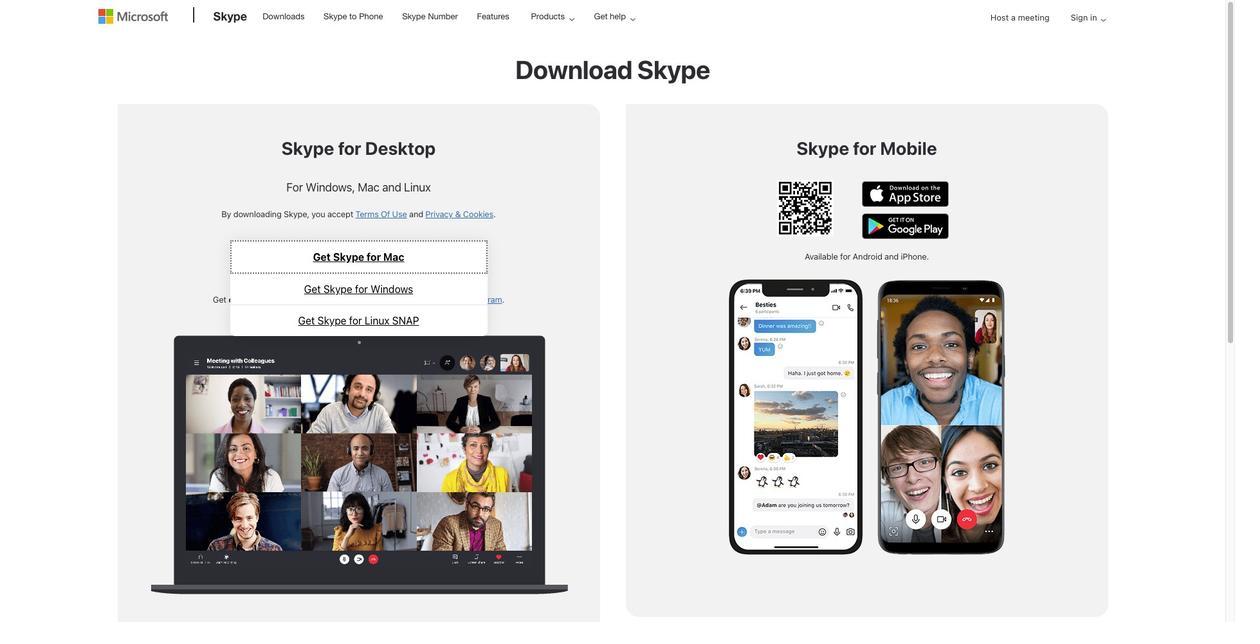Task type: describe. For each thing, give the bounding box(es) containing it.
accept
[[327, 209, 353, 219]]

for windows, mac and linux
[[286, 181, 431, 194]]

skype on mobile device image
[[729, 275, 1005, 558]]

snap
[[392, 315, 419, 327]]

skype number link
[[396, 1, 464, 32]]

1 horizontal spatial linux
[[404, 181, 431, 194]]

program
[[470, 295, 502, 305]]

sign in
[[1071, 12, 1097, 23]]

download skype through qr code image
[[777, 180, 833, 236]]

get down latest
[[298, 315, 315, 327]]

get up latest
[[313, 252, 331, 263]]

get help button
[[583, 1, 646, 32]]

microsoft image
[[98, 9, 168, 24]]

android
[[853, 251, 882, 262]]

. for skype insider program
[[502, 295, 504, 305]]

use
[[392, 209, 407, 219]]

a
[[1011, 12, 1016, 23]]

downloading
[[233, 209, 282, 219]]

iphone.
[[901, 251, 929, 262]]

download skype
[[515, 54, 710, 84]]

get skype for linux snap
[[298, 315, 419, 327]]

skype,
[[284, 209, 309, 219]]

get skype for windows
[[304, 284, 413, 295]]

. for privacy & cookies
[[493, 209, 496, 219]]

terms of use link
[[355, 209, 407, 219]]

host a meeting link
[[980, 1, 1060, 34]]

number
[[428, 12, 458, 21]]

to inside 'skype to phone' link
[[349, 12, 357, 21]]

products
[[531, 12, 565, 21]]

in
[[1090, 12, 1097, 23]]

windows
[[371, 284, 413, 295]]

and for for windows, mac and linux
[[382, 181, 401, 194]]

phone
[[359, 12, 383, 21]]

get skype for windows link
[[230, 274, 487, 305]]

mobile
[[880, 138, 937, 159]]

of
[[381, 209, 390, 219]]

downloads
[[263, 12, 305, 21]]

download
[[515, 54, 632, 84]]

skype number
[[402, 12, 458, 21]]

by downloading skype, you accept terms of use and privacy & cookies .
[[222, 209, 496, 219]]

the
[[291, 295, 303, 305]]

get early access to the latest skype innovations with skype insider program .
[[213, 295, 504, 305]]

host a meeting
[[991, 12, 1050, 23]]

sign in link
[[1061, 1, 1111, 34]]

innovations
[[354, 295, 397, 305]]

skype link
[[207, 1, 254, 35]]

get skype for linux snap link
[[230, 306, 487, 336]]



Task type: vqa. For each thing, say whether or not it's contained in the screenshot.
middle and
yes



Task type: locate. For each thing, give the bounding box(es) containing it.
windows,
[[306, 181, 355, 194]]

and left iphone.
[[885, 251, 899, 262]]

2 vertical spatial and
[[885, 251, 899, 262]]

&
[[455, 209, 461, 219]]

downloads link
[[257, 1, 310, 32]]

get left help
[[594, 12, 608, 21]]

features link
[[471, 1, 515, 32]]

0 horizontal spatial and
[[382, 181, 401, 194]]

skype to phone
[[324, 12, 383, 21]]

0 vertical spatial to
[[349, 12, 357, 21]]

arrow down image
[[1096, 12, 1111, 28]]

host
[[991, 12, 1009, 23]]

.
[[493, 209, 496, 219], [502, 295, 504, 305]]

mac
[[358, 181, 380, 194], [371, 251, 394, 264], [383, 252, 404, 263]]

and for available for android and iphone.
[[885, 251, 899, 262]]

get skype for mac
[[295, 251, 394, 264], [313, 252, 404, 263]]

get skype for mac link up get skype for windows link
[[231, 242, 486, 273]]

download on the appstore image
[[862, 181, 948, 207]]

linux up use
[[404, 181, 431, 194]]

for
[[338, 138, 361, 159], [853, 138, 877, 159], [353, 251, 368, 264], [840, 251, 851, 262], [367, 252, 381, 263], [355, 284, 368, 295], [349, 315, 362, 327]]

1 horizontal spatial to
[[349, 12, 357, 21]]

skype insider program link
[[417, 295, 502, 305]]

get help
[[594, 12, 626, 21]]

skype for mobile
[[797, 138, 937, 159]]

and up "of" in the top of the page
[[382, 181, 401, 194]]

get it on google play image
[[862, 213, 948, 239]]

help
[[610, 12, 626, 21]]

1 vertical spatial linux
[[365, 315, 390, 327]]

with
[[399, 295, 415, 305]]

get left the early
[[213, 295, 226, 305]]

to left the phone
[[349, 12, 357, 21]]

1 vertical spatial .
[[502, 295, 504, 305]]

. right &
[[493, 209, 496, 219]]

by
[[222, 209, 231, 219]]

list box
[[230, 241, 487, 336]]

list box containing get skype for mac
[[230, 241, 487, 336]]

1 vertical spatial to
[[281, 295, 289, 305]]

2 horizontal spatial and
[[885, 251, 899, 262]]

sign
[[1071, 12, 1088, 23]]

and
[[382, 181, 401, 194], [409, 209, 423, 219], [885, 251, 899, 262]]

get inside dropdown button
[[594, 12, 608, 21]]

0 horizontal spatial to
[[281, 295, 289, 305]]

desktop
[[365, 138, 436, 159]]

linux down innovations
[[365, 315, 390, 327]]

menu bar
[[98, 1, 1127, 68]]

to
[[349, 12, 357, 21], [281, 295, 289, 305]]

get up the
[[295, 251, 314, 264]]

get skype for mac link
[[231, 242, 486, 273], [295, 250, 394, 265]]

skype to phone link
[[318, 1, 389, 32]]

. right the insider at top left
[[502, 295, 504, 305]]

0 horizontal spatial .
[[493, 209, 496, 219]]

1 vertical spatial and
[[409, 209, 423, 219]]

latest
[[305, 295, 326, 305]]

0 vertical spatial linux
[[404, 181, 431, 194]]

menu bar containing host a meeting
[[98, 1, 1127, 68]]

0 vertical spatial .
[[493, 209, 496, 219]]

available for android and iphone.
[[805, 251, 929, 262]]

1 horizontal spatial and
[[409, 209, 423, 219]]

products button
[[520, 1, 585, 32]]

early
[[229, 295, 249, 305]]

get right the
[[304, 284, 321, 295]]

0 horizontal spatial linux
[[365, 315, 390, 327]]

to left the
[[281, 295, 289, 305]]

terms
[[355, 209, 379, 219]]

available
[[805, 251, 838, 262]]

privacy & cookies link
[[425, 209, 493, 219]]

access
[[251, 295, 279, 305]]

meeting
[[1018, 12, 1050, 23]]

insider
[[442, 295, 468, 305]]

skype
[[213, 9, 247, 23], [324, 12, 347, 21], [402, 12, 426, 21], [637, 54, 710, 84], [282, 138, 334, 159], [797, 138, 849, 159], [317, 251, 350, 264], [333, 252, 364, 263], [323, 284, 352, 295], [328, 295, 351, 305], [417, 295, 440, 305], [318, 315, 346, 327]]

you
[[312, 209, 325, 219]]

get skype for mac link inside list box
[[231, 242, 486, 273]]

linux
[[404, 181, 431, 194], [365, 315, 390, 327]]

and right use
[[409, 209, 423, 219]]

features
[[477, 12, 509, 21]]

1 horizontal spatial .
[[502, 295, 504, 305]]

skype for desktop
[[282, 138, 436, 159]]

get
[[594, 12, 608, 21], [295, 251, 314, 264], [313, 252, 331, 263], [304, 284, 321, 295], [213, 295, 226, 305], [298, 315, 315, 327]]

0 vertical spatial and
[[382, 181, 401, 194]]

cookies
[[463, 209, 493, 219]]

get skype for mac link up get skype for windows
[[295, 250, 394, 265]]

privacy
[[425, 209, 453, 219]]

for
[[286, 181, 303, 194]]



